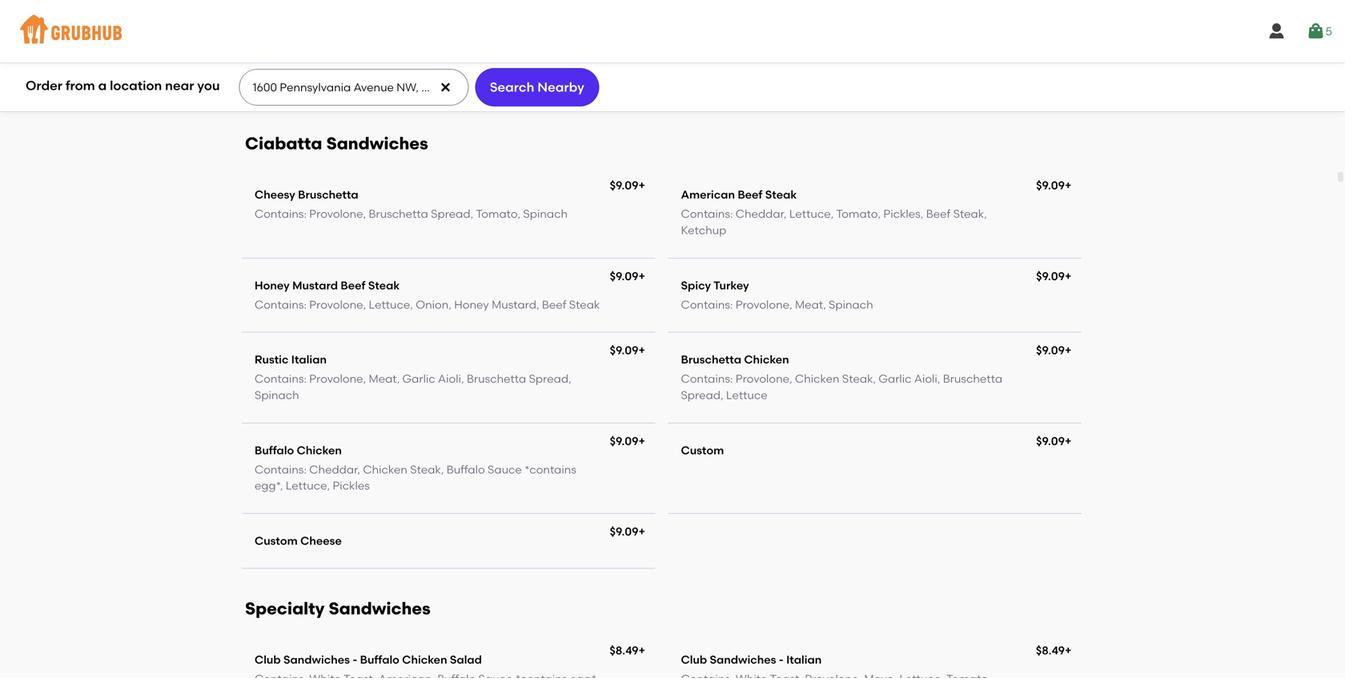 Task type: locate. For each thing, give the bounding box(es) containing it.
0 horizontal spatial cheddar,
[[309, 463, 360, 476]]

1 horizontal spatial lettuce,
[[369, 298, 413, 311]]

custom for custom
[[681, 443, 724, 457]]

0 horizontal spatial lettuce,
[[286, 479, 330, 493]]

1 vertical spatial meat,
[[369, 372, 400, 386]]

2 horizontal spatial spread,
[[681, 388, 724, 402]]

1 vertical spatial lettuce,
[[369, 298, 413, 311]]

spinach inside cheesy bruschetta contains: provolone, bruschetta spread, tomato, spinach
[[523, 207, 568, 221]]

2 horizontal spatial lettuce,
[[789, 207, 834, 221]]

0 horizontal spatial aioli,
[[438, 372, 464, 386]]

contains:
[[255, 207, 307, 221], [681, 207, 733, 221], [255, 298, 307, 311], [681, 298, 733, 311], [255, 372, 307, 386], [681, 372, 733, 386], [255, 463, 307, 476]]

1 horizontal spatial aioli,
[[914, 372, 940, 386]]

-
[[339, 69, 343, 82], [880, 69, 885, 82], [353, 653, 357, 667], [779, 653, 784, 667]]

provolone, for aioli,
[[309, 372, 366, 386]]

steak,
[[953, 207, 987, 221], [842, 372, 876, 386], [410, 463, 444, 476]]

lettuce, inside buffalo chicken contains: cheddar, chicken steak, buffalo sauce *contains egg*, lettuce, pickles
[[286, 479, 330, 493]]

2 burger from the left
[[432, 69, 469, 82]]

1 horizontal spatial steak,
[[842, 372, 876, 386]]

5
[[1326, 24, 1332, 38]]

0 horizontal spatial burger
[[299, 69, 336, 82]]

0 horizontal spatial custom
[[255, 534, 298, 548]]

1 $8.49 + from the left
[[610, 644, 645, 658]]

sandwiches for club sandwiches - italian
[[710, 653, 776, 667]]

2 crispy from the left
[[932, 69, 968, 82]]

steak right mustard,
[[569, 298, 600, 311]]

garlic inside bruschetta chicken contains: provolone, chicken steak, garlic aioli, bruschetta spread, lettuce
[[879, 372, 912, 386]]

3 no- from the left
[[681, 69, 702, 82]]

beef
[[738, 188, 763, 201], [926, 207, 951, 221], [341, 278, 366, 292], [542, 298, 566, 311]]

beef right mustard at the top left of page
[[341, 278, 366, 292]]

no-bun crispy chicken sandwiches - no-bun crispy chicken
[[681, 69, 1015, 82]]

tomato,
[[476, 207, 521, 221], [836, 207, 881, 221]]

steak, inside american beef steak contains: cheddar, lettuce, tomato, pickles, beef steak, ketchup
[[953, 207, 987, 221]]

1 horizontal spatial svg image
[[1307, 22, 1326, 41]]

contains: inside buffalo chicken contains: cheddar, chicken steak, buffalo sauce *contains egg*, lettuce, pickles
[[255, 463, 307, 476]]

club sandwiches - buffalo chicken salad
[[255, 653, 482, 667]]

$9.09 + for rustic italian contains: provolone, meat, garlic aioli, bruschetta spread, spinach
[[610, 344, 645, 357]]

$9.09 + for spicy turkey contains: provolone, meat, spinach
[[1036, 269, 1072, 283]]

provolone, inside honey mustard beef steak contains: provolone, lettuce, onion, honey mustard, beef steak
[[309, 298, 366, 311]]

+ for spicy turkey
[[1065, 269, 1072, 283]]

$8.49 for club sandwiches - buffalo chicken salad
[[610, 644, 639, 658]]

italian inside rustic italian contains: provolone, meat, garlic aioli, bruschetta spread, spinach
[[291, 353, 327, 366]]

1 aioli, from the left
[[438, 372, 464, 386]]

0 vertical spatial buffalo
[[255, 443, 294, 457]]

2 tomato, from the left
[[836, 207, 881, 221]]

1 vertical spatial spread,
[[529, 372, 571, 386]]

1 horizontal spatial club
[[681, 653, 707, 667]]

cheddar, inside american beef steak contains: cheddar, lettuce, tomato, pickles, beef steak, ketchup
[[736, 207, 787, 221]]

location
[[110, 78, 162, 93]]

buffalo chicken contains: cheddar, chicken steak, buffalo sauce *contains egg*, lettuce, pickles
[[255, 443, 577, 493]]

spread, inside cheesy bruschetta contains: provolone, bruschetta spread, tomato, spinach
[[431, 207, 473, 221]]

1 horizontal spatial garlic
[[879, 372, 912, 386]]

$9.09 +
[[610, 179, 645, 192], [1036, 179, 1072, 192], [610, 269, 645, 283], [1036, 269, 1072, 283], [610, 344, 645, 357], [1036, 344, 1072, 357], [610, 434, 645, 448], [1036, 434, 1072, 448], [610, 525, 645, 539]]

1 garlic from the left
[[402, 372, 435, 386]]

spinach inside rustic italian contains: provolone, meat, garlic aioli, bruschetta spread, spinach
[[255, 388, 299, 402]]

+ for honey mustard beef steak
[[639, 269, 645, 283]]

2 horizontal spatial steak
[[765, 188, 797, 201]]

0 vertical spatial custom
[[681, 443, 724, 457]]

steak
[[765, 188, 797, 201], [368, 278, 400, 292], [569, 298, 600, 311]]

0 horizontal spatial buffalo
[[255, 443, 294, 457]]

1 horizontal spatial crispy
[[932, 69, 968, 82]]

burger
[[299, 69, 336, 82], [432, 69, 469, 82]]

2 vertical spatial spinach
[[255, 388, 299, 402]]

beef right american
[[738, 188, 763, 201]]

2 vertical spatial steak
[[569, 298, 600, 311]]

1 horizontal spatial spread,
[[529, 372, 571, 386]]

meat, inside rustic italian contains: provolone, meat, garlic aioli, bruschetta spread, spinach
[[369, 372, 400, 386]]

2 $8.49 + from the left
[[1036, 644, 1072, 658]]

2 aioli, from the left
[[914, 372, 940, 386]]

bun
[[275, 69, 296, 82], [367, 69, 388, 82], [702, 69, 723, 82], [908, 69, 930, 82]]

cheddar, up turkey
[[736, 207, 787, 221]]

tomato, for spread,
[[476, 207, 521, 221]]

cheesy bruschetta contains: provolone, bruschetta spread, tomato, spinach
[[255, 188, 568, 221]]

contains: down spicy
[[681, 298, 733, 311]]

contains: up egg*,
[[255, 463, 307, 476]]

2 vertical spatial buffalo
[[360, 653, 400, 667]]

$9.09 for american beef steak contains: cheddar, lettuce, tomato, pickles, beef steak, ketchup
[[1036, 179, 1065, 192]]

0 vertical spatial meat,
[[795, 298, 826, 311]]

contains: down mustard at the top left of page
[[255, 298, 307, 311]]

1 vertical spatial custom
[[255, 534, 298, 548]]

pickles,
[[884, 207, 924, 221]]

contains: inside the spicy turkey contains: provolone, meat, spinach
[[681, 298, 733, 311]]

steak inside american beef steak contains: cheddar, lettuce, tomato, pickles, beef steak, ketchup
[[765, 188, 797, 201]]

1 svg image from the left
[[1267, 22, 1287, 41]]

sandwiches for ciabatta sandwiches
[[326, 133, 428, 154]]

crispy
[[725, 69, 761, 82], [932, 69, 968, 82]]

0 horizontal spatial steak
[[368, 278, 400, 292]]

1 horizontal spatial burger
[[432, 69, 469, 82]]

contains: inside honey mustard beef steak contains: provolone, lettuce, onion, honey mustard, beef steak
[[255, 298, 307, 311]]

0 horizontal spatial tomato,
[[476, 207, 521, 221]]

0 horizontal spatial steak,
[[410, 463, 444, 476]]

burger right double
[[432, 69, 469, 82]]

tomato, inside american beef steak contains: cheddar, lettuce, tomato, pickles, beef steak, ketchup
[[836, 207, 881, 221]]

$9.09 for buffalo chicken contains: cheddar, chicken steak, buffalo sauce *contains egg*, lettuce, pickles
[[610, 434, 639, 448]]

2 horizontal spatial buffalo
[[447, 463, 485, 476]]

1 vertical spatial steak
[[368, 278, 400, 292]]

honey right onion,
[[454, 298, 489, 311]]

0 horizontal spatial spinach
[[255, 388, 299, 402]]

steak right american
[[765, 188, 797, 201]]

1 tomato, from the left
[[476, 207, 521, 221]]

club sandwiches - italian
[[681, 653, 822, 667]]

1 horizontal spatial italian
[[786, 653, 822, 667]]

2 horizontal spatial spinach
[[829, 298, 873, 311]]

provolone, inside cheesy bruschetta contains: provolone, bruschetta spread, tomato, spinach
[[309, 207, 366, 221]]

1 horizontal spatial spinach
[[523, 207, 568, 221]]

meat,
[[795, 298, 826, 311], [369, 372, 400, 386]]

1 vertical spatial buffalo
[[447, 463, 485, 476]]

spread, inside bruschetta chicken contains: provolone, chicken steak, garlic aioli, bruschetta spread, lettuce
[[681, 388, 724, 402]]

tomato, inside cheesy bruschetta contains: provolone, bruschetta spread, tomato, spinach
[[476, 207, 521, 221]]

1 vertical spatial italian
[[786, 653, 822, 667]]

contains: inside cheesy bruschetta contains: provolone, bruschetta spread, tomato, spinach
[[255, 207, 307, 221]]

honey
[[255, 278, 290, 292], [454, 298, 489, 311]]

$8.49
[[610, 644, 639, 658], [1036, 644, 1065, 658]]

$9.09
[[610, 179, 639, 192], [1036, 179, 1065, 192], [610, 269, 639, 283], [1036, 269, 1065, 283], [610, 344, 639, 357], [1036, 344, 1065, 357], [610, 434, 639, 448], [1036, 434, 1065, 448], [610, 525, 639, 539]]

provolone,
[[309, 207, 366, 221], [309, 298, 366, 311], [736, 298, 792, 311], [309, 372, 366, 386], [736, 372, 792, 386]]

$8.49 +
[[610, 644, 645, 658], [1036, 644, 1072, 658]]

burger up ciabatta sandwiches
[[299, 69, 336, 82]]

american beef steak contains: cheddar, lettuce, tomato, pickles, beef steak, ketchup
[[681, 188, 987, 237]]

meat, for spinach
[[795, 298, 826, 311]]

meat, inside the spicy turkey contains: provolone, meat, spinach
[[795, 298, 826, 311]]

order
[[26, 78, 62, 93]]

cheddar,
[[736, 207, 787, 221], [309, 463, 360, 476]]

4 bun from the left
[[908, 69, 930, 82]]

contains: down rustic
[[255, 372, 307, 386]]

cheese
[[300, 534, 342, 548]]

1 horizontal spatial $8.49 +
[[1036, 644, 1072, 658]]

contains: inside bruschetta chicken contains: provolone, chicken steak, garlic aioli, bruschetta spread, lettuce
[[681, 372, 733, 386]]

2 club from the left
[[681, 653, 707, 667]]

contains: inside american beef steak contains: cheddar, lettuce, tomato, pickles, beef steak, ketchup
[[681, 207, 733, 221]]

2 vertical spatial spread,
[[681, 388, 724, 402]]

1 vertical spatial steak,
[[842, 372, 876, 386]]

0 vertical spatial cheddar,
[[736, 207, 787, 221]]

contains: up ketchup
[[681, 207, 733, 221]]

0 vertical spatial italian
[[291, 353, 327, 366]]

0 vertical spatial lettuce,
[[789, 207, 834, 221]]

0 vertical spatial steak
[[765, 188, 797, 201]]

garlic
[[402, 372, 435, 386], [879, 372, 912, 386]]

rustic italian contains: provolone, meat, garlic aioli, bruschetta spread, spinach
[[255, 353, 571, 402]]

buffalo up egg*,
[[255, 443, 294, 457]]

aioli,
[[438, 372, 464, 386], [914, 372, 940, 386]]

ketchup
[[681, 223, 727, 237]]

steak, inside bruschetta chicken contains: provolone, chicken steak, garlic aioli, bruschetta spread, lettuce
[[842, 372, 876, 386]]

0 horizontal spatial meat,
[[369, 372, 400, 386]]

+ for buffalo chicken
[[639, 434, 645, 448]]

sandwiches for club sandwiches - buffalo chicken salad
[[283, 653, 350, 667]]

1 club from the left
[[255, 653, 281, 667]]

contains: for bruschetta
[[681, 372, 733, 386]]

0 horizontal spatial crispy
[[725, 69, 761, 82]]

buffalo left sauce
[[447, 463, 485, 476]]

italian
[[291, 353, 327, 366], [786, 653, 822, 667]]

buffalo down specialty sandwiches in the bottom left of the page
[[360, 653, 400, 667]]

0 horizontal spatial $8.49 +
[[610, 644, 645, 658]]

1 horizontal spatial custom
[[681, 443, 724, 457]]

sandwiches for specialty sandwiches
[[329, 599, 431, 619]]

1 vertical spatial honey
[[454, 298, 489, 311]]

1 horizontal spatial $8.49
[[1036, 644, 1065, 658]]

2 $8.49 from the left
[[1036, 644, 1065, 658]]

spread, inside rustic italian contains: provolone, meat, garlic aioli, bruschetta spread, spinach
[[529, 372, 571, 386]]

no-
[[255, 69, 275, 82], [346, 69, 367, 82], [681, 69, 702, 82], [888, 69, 908, 82]]

near
[[165, 78, 194, 93]]

$9.09 + for buffalo chicken contains: cheddar, chicken steak, buffalo sauce *contains egg*, lettuce, pickles
[[610, 434, 645, 448]]

contains: inside rustic italian contains: provolone, meat, garlic aioli, bruschetta spread, spinach
[[255, 372, 307, 386]]

2 vertical spatial lettuce,
[[286, 479, 330, 493]]

spicy
[[681, 278, 711, 292]]

1 horizontal spatial cheddar,
[[736, 207, 787, 221]]

sandwiches
[[811, 69, 878, 82], [326, 133, 428, 154], [329, 599, 431, 619], [283, 653, 350, 667], [710, 653, 776, 667]]

double
[[391, 69, 430, 82]]

0 horizontal spatial italian
[[291, 353, 327, 366]]

buffalo
[[255, 443, 294, 457], [447, 463, 485, 476], [360, 653, 400, 667]]

contains: down cheesy
[[255, 207, 307, 221]]

svg image
[[439, 81, 452, 94]]

0 vertical spatial spread,
[[431, 207, 473, 221]]

club
[[255, 653, 281, 667], [681, 653, 707, 667]]

1 horizontal spatial tomato,
[[836, 207, 881, 221]]

3 bun from the left
[[702, 69, 723, 82]]

0 vertical spatial steak,
[[953, 207, 987, 221]]

$8.49 + for club sandwiches - buffalo chicken salad
[[610, 644, 645, 658]]

2 garlic from the left
[[879, 372, 912, 386]]

Search Address search field
[[239, 70, 467, 105]]

$9.09 for spicy turkey contains: provolone, meat, spinach
[[1036, 269, 1065, 283]]

svg image
[[1267, 22, 1287, 41], [1307, 22, 1326, 41]]

0 horizontal spatial club
[[255, 653, 281, 667]]

0 horizontal spatial garlic
[[402, 372, 435, 386]]

steak, inside buffalo chicken contains: cheddar, chicken steak, buffalo sauce *contains egg*, lettuce, pickles
[[410, 463, 444, 476]]

0 horizontal spatial spread,
[[431, 207, 473, 221]]

spread,
[[431, 207, 473, 221], [529, 372, 571, 386], [681, 388, 724, 402]]

1 $8.49 from the left
[[610, 644, 639, 658]]

bruschetta
[[298, 188, 358, 201], [369, 207, 428, 221], [681, 353, 741, 366], [467, 372, 526, 386], [943, 372, 1003, 386]]

1 horizontal spatial meat,
[[795, 298, 826, 311]]

$9.09 for bruschetta chicken contains: provolone, chicken steak, garlic aioli, bruschetta spread, lettuce
[[1036, 344, 1065, 357]]

spinach inside the spicy turkey contains: provolone, meat, spinach
[[829, 298, 873, 311]]

0 horizontal spatial svg image
[[1267, 22, 1287, 41]]

svg image inside 5 button
[[1307, 22, 1326, 41]]

0 vertical spatial spinach
[[523, 207, 568, 221]]

1 bun from the left
[[275, 69, 296, 82]]

bruschetta chicken contains: provolone, chicken steak, garlic aioli, bruschetta spread, lettuce
[[681, 353, 1003, 402]]

$6.59
[[1036, 60, 1065, 73]]

american
[[681, 188, 735, 201]]

spinach
[[523, 207, 568, 221], [829, 298, 873, 311], [255, 388, 299, 402]]

honey left mustard at the top left of page
[[255, 278, 290, 292]]

lettuce,
[[789, 207, 834, 221], [369, 298, 413, 311], [286, 479, 330, 493]]

provolone, inside bruschetta chicken contains: provolone, chicken steak, garlic aioli, bruschetta spread, lettuce
[[736, 372, 792, 386]]

1 vertical spatial cheddar,
[[309, 463, 360, 476]]

2 svg image from the left
[[1307, 22, 1326, 41]]

ciabatta sandwiches
[[245, 133, 428, 154]]

+ for club sandwiches - italian
[[1065, 644, 1072, 658]]

cheddar, up the pickles
[[309, 463, 360, 476]]

2 vertical spatial steak,
[[410, 463, 444, 476]]

chicken
[[763, 69, 809, 82], [970, 69, 1015, 82], [744, 353, 789, 366], [795, 372, 840, 386], [297, 443, 342, 457], [363, 463, 408, 476], [402, 653, 447, 667]]

provolone, inside rustic italian contains: provolone, meat, garlic aioli, bruschetta spread, spinach
[[309, 372, 366, 386]]

0 horizontal spatial honey
[[255, 278, 290, 292]]

contains: up 'lettuce'
[[681, 372, 733, 386]]

1 crispy from the left
[[725, 69, 761, 82]]

mustard,
[[492, 298, 539, 311]]

0 horizontal spatial $8.49
[[610, 644, 639, 658]]

custom
[[681, 443, 724, 457], [255, 534, 298, 548]]

+
[[639, 60, 645, 73], [1065, 60, 1072, 73], [639, 179, 645, 192], [1065, 179, 1072, 192], [639, 269, 645, 283], [1065, 269, 1072, 283], [639, 344, 645, 357], [1065, 344, 1072, 357], [639, 434, 645, 448], [1065, 434, 1072, 448], [639, 525, 645, 539], [639, 644, 645, 658], [1065, 644, 1072, 658]]

sauce
[[488, 463, 522, 476]]

club for club sandwiches - buffalo chicken salad
[[255, 653, 281, 667]]

1 vertical spatial spinach
[[829, 298, 873, 311]]

2 horizontal spatial steak,
[[953, 207, 987, 221]]

steak right mustard at the top left of page
[[368, 278, 400, 292]]

*contains
[[525, 463, 577, 476]]



Task type: describe. For each thing, give the bounding box(es) containing it.
5 button
[[1307, 17, 1332, 46]]

mustard
[[292, 278, 338, 292]]

steak, for buffalo chicken contains: cheddar, chicken steak, buffalo sauce *contains egg*, lettuce, pickles
[[410, 463, 444, 476]]

pickles
[[333, 479, 370, 493]]

1 horizontal spatial buffalo
[[360, 653, 400, 667]]

aioli, inside rustic italian contains: provolone, meat, garlic aioli, bruschetta spread, spinach
[[438, 372, 464, 386]]

2 no- from the left
[[346, 69, 367, 82]]

meat, for garlic
[[369, 372, 400, 386]]

aioli, inside bruschetta chicken contains: provolone, chicken steak, garlic aioli, bruschetta spread, lettuce
[[914, 372, 940, 386]]

provolone, inside the spicy turkey contains: provolone, meat, spinach
[[736, 298, 792, 311]]

tomato, for lettuce,
[[836, 207, 881, 221]]

+ for club sandwiches - buffalo chicken salad
[[639, 644, 645, 658]]

a
[[98, 78, 107, 93]]

$9.09 + for bruschetta chicken contains: provolone, chicken steak, garlic aioli, bruschetta spread, lettuce
[[1036, 344, 1072, 357]]

+ for bruschetta chicken
[[1065, 344, 1072, 357]]

order from a location near you
[[26, 78, 220, 93]]

spicy turkey contains: provolone, meat, spinach
[[681, 278, 873, 311]]

1 burger from the left
[[299, 69, 336, 82]]

onion,
[[416, 298, 452, 311]]

cheddar, inside buffalo chicken contains: cheddar, chicken steak, buffalo sauce *contains egg*, lettuce, pickles
[[309, 463, 360, 476]]

$8.39
[[610, 60, 639, 73]]

1 horizontal spatial honey
[[454, 298, 489, 311]]

$8.49 for club sandwiches - italian
[[1036, 644, 1065, 658]]

contains: for spicy
[[681, 298, 733, 311]]

4 no- from the left
[[888, 69, 908, 82]]

2 bun from the left
[[367, 69, 388, 82]]

$9.09 + for american beef steak contains: cheddar, lettuce, tomato, pickles, beef steak, ketchup
[[1036, 179, 1072, 192]]

specialty
[[245, 599, 325, 619]]

$8.49 + for club sandwiches - italian
[[1036, 644, 1072, 658]]

search
[[490, 79, 534, 95]]

main navigation navigation
[[0, 0, 1345, 62]]

$9.09 + for honey mustard beef steak contains: provolone, lettuce, onion, honey mustard, beef steak
[[610, 269, 645, 283]]

$9.09 for cheesy bruschetta contains: provolone, bruschetta spread, tomato, spinach
[[610, 179, 639, 192]]

contains: for cheesy
[[255, 207, 307, 221]]

$9.09 for rustic italian contains: provolone, meat, garlic aioli, bruschetta spread, spinach
[[610, 344, 639, 357]]

provolone, for tomato,
[[309, 207, 366, 221]]

nearby
[[538, 79, 584, 95]]

1 no- from the left
[[255, 69, 275, 82]]

lettuce
[[726, 388, 768, 402]]

1 horizontal spatial steak
[[569, 298, 600, 311]]

beef right mustard,
[[542, 298, 566, 311]]

lettuce, inside american beef steak contains: cheddar, lettuce, tomato, pickles, beef steak, ketchup
[[789, 207, 834, 221]]

beef right pickles, on the top
[[926, 207, 951, 221]]

contains: for rustic
[[255, 372, 307, 386]]

custom cheese
[[255, 534, 342, 548]]

garlic inside rustic italian contains: provolone, meat, garlic aioli, bruschetta spread, spinach
[[402, 372, 435, 386]]

custom for custom cheese
[[255, 534, 298, 548]]

no-bun burger - no-bun double burger
[[255, 69, 469, 82]]

specialty sandwiches
[[245, 599, 431, 619]]

$9.09 + for cheesy bruschetta contains: provolone, bruschetta spread, tomato, spinach
[[610, 179, 645, 192]]

contains: for buffalo
[[255, 463, 307, 476]]

$8.39 +
[[610, 60, 645, 73]]

cheesy
[[255, 188, 295, 201]]

you
[[197, 78, 220, 93]]

+ for rustic italian
[[639, 344, 645, 357]]

salad
[[450, 653, 482, 667]]

$6.59 +
[[1036, 60, 1072, 73]]

0 vertical spatial honey
[[255, 278, 290, 292]]

+ for american beef steak
[[1065, 179, 1072, 192]]

honey mustard beef steak contains: provolone, lettuce, onion, honey mustard, beef steak
[[255, 278, 600, 311]]

turkey
[[714, 278, 749, 292]]

ciabatta
[[245, 133, 322, 154]]

from
[[66, 78, 95, 93]]

club for club sandwiches - italian
[[681, 653, 707, 667]]

search nearby button
[[475, 68, 599, 107]]

search nearby
[[490, 79, 584, 95]]

steak, for bruschetta chicken contains: provolone, chicken steak, garlic aioli, bruschetta spread, lettuce
[[842, 372, 876, 386]]

+ for cheesy bruschetta
[[639, 179, 645, 192]]

lettuce, inside honey mustard beef steak contains: provolone, lettuce, onion, honey mustard, beef steak
[[369, 298, 413, 311]]

egg*,
[[255, 479, 283, 493]]

provolone, for garlic
[[736, 372, 792, 386]]

$9.09 for honey mustard beef steak contains: provolone, lettuce, onion, honey mustard, beef steak
[[610, 269, 639, 283]]

bruschetta inside rustic italian contains: provolone, meat, garlic aioli, bruschetta spread, spinach
[[467, 372, 526, 386]]

rustic
[[255, 353, 289, 366]]



Task type: vqa. For each thing, say whether or not it's contained in the screenshot.


